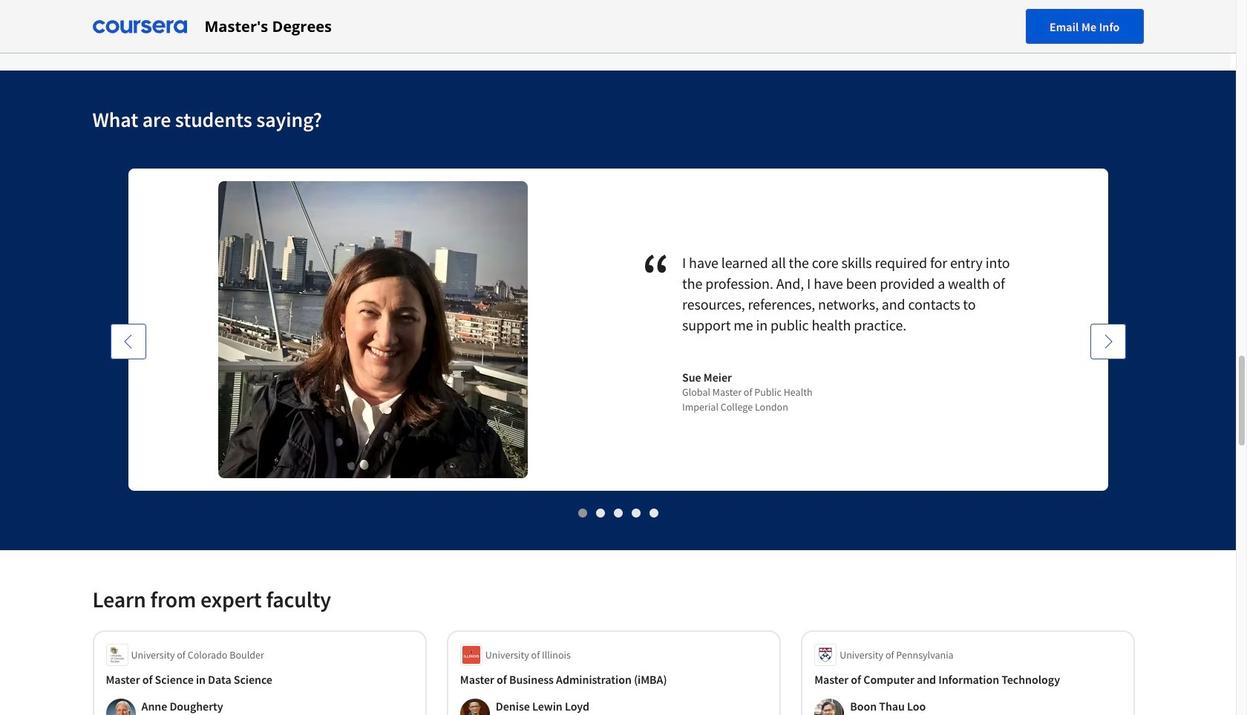 Task type: describe. For each thing, give the bounding box(es) containing it.
next image
[[1101, 334, 1116, 349]]



Task type: vqa. For each thing, say whether or not it's contained in the screenshot.
Dartmouth College image
no



Task type: locate. For each thing, give the bounding box(es) containing it.
testimonial by sue meier image
[[218, 181, 528, 478]]

next testimonial element
[[1091, 324, 1126, 715]]

previous image
[[121, 334, 136, 349]]

slides element
[[92, 505, 1144, 521]]

previous testimonial element
[[110, 324, 146, 715]]

coursera image
[[92, 14, 187, 38]]



